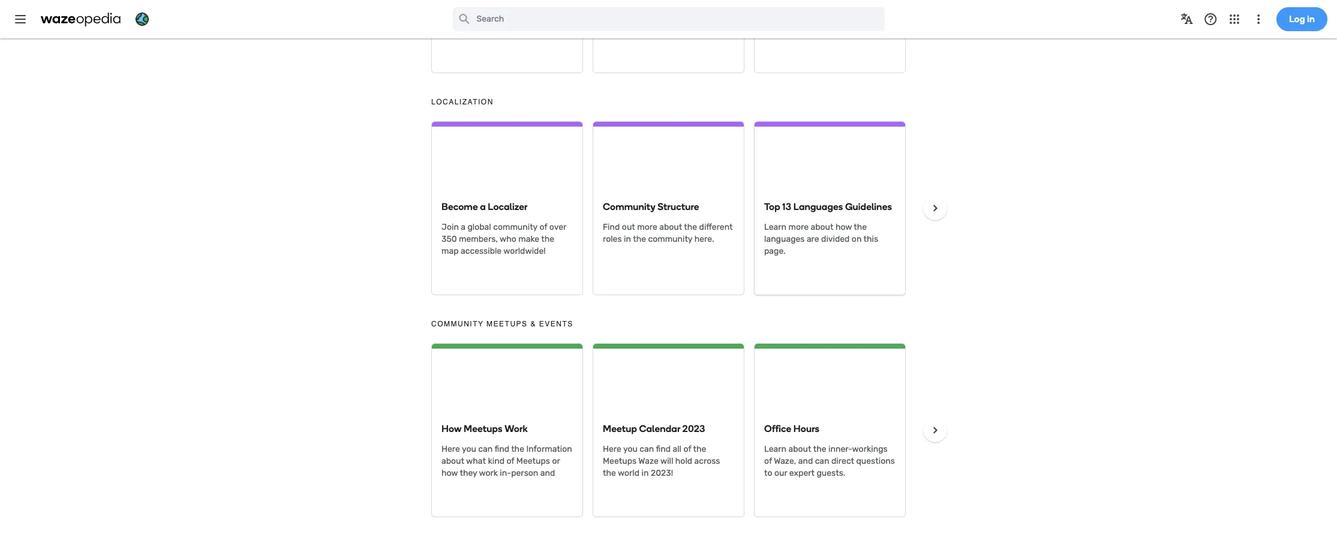 Task type: describe. For each thing, give the bounding box(es) containing it.
350
[[442, 234, 457, 244]]

direct
[[832, 456, 854, 466]]

during
[[603, 12, 628, 22]]

on for a
[[469, 12, 479, 22]]

map inside the mapraid is a time-limited event during which map editors join together to solve issues
[[656, 12, 673, 22]]

structure
[[658, 201, 699, 212]]

over
[[550, 222, 566, 232]]

here.
[[695, 234, 714, 244]]

volume
[[502, 24, 531, 34]]

community for community structure
[[603, 201, 656, 212]]

meetups right 'how'
[[464, 423, 503, 434]]

the up here. on the top of page
[[684, 222, 697, 232]]

come
[[491, 0, 513, 10]]

here for how meetups work
[[442, 444, 460, 454]]

car are different actions that the community leaders can request
[[764, 0, 895, 22]]

car
[[764, 0, 781, 10]]

of inside here you can find the information about what kind of meetups or how they work in-person and virtual
[[507, 456, 514, 466]]

mapraid is a time-limited event during which map editors join together to solve issues
[[603, 0, 726, 34]]

meetups inside here you can find the information about what kind of meetups or how they work in-person and virtual
[[517, 456, 550, 466]]

to inside learn about the inner-workings of waze, and can direct questions to our expert guests.
[[764, 468, 773, 478]]

inner-
[[829, 444, 852, 454]]

languages
[[794, 201, 843, 212]]

top 13 languages guidelines link
[[764, 201, 892, 212]]

here you can find the information about what kind of meetups or how they work in-person and virtual
[[442, 444, 572, 490]]

and inside learn about the inner-workings of waze, and can direct questions to our expert guests.
[[798, 456, 813, 466]]

meetup
[[603, 423, 637, 434]]

become a localizer link
[[442, 201, 528, 212]]

&
[[531, 320, 536, 328]]

the up across
[[693, 444, 706, 454]]

these
[[442, 0, 465, 10]]

more inside find out more about the different roles in the community here.
[[637, 222, 657, 232]]

global
[[468, 222, 491, 232]]

virtual
[[442, 480, 467, 490]]

these alerts come in the form of emails on a daily basis informing you about high volume editing activities in your area.
[[442, 0, 568, 46]]

community meetups & events link
[[431, 320, 573, 328]]

community structure
[[603, 201, 699, 212]]

alerts
[[467, 0, 489, 10]]

office hours
[[764, 423, 820, 434]]

in inside find out more about the different roles in the community here.
[[624, 234, 631, 244]]

community for community meetups & events
[[431, 320, 484, 328]]

here you can find all of the meetups waze will hold across the world in 2023!
[[603, 444, 720, 478]]

workings
[[852, 444, 888, 454]]

together
[[603, 24, 637, 34]]

about inside learn more about how the languages are divided on this page.
[[811, 222, 834, 232]]

world
[[618, 468, 640, 478]]

the inside these alerts come in the form of emails on a daily basis informing you about high volume editing activities in your area.
[[524, 0, 537, 10]]

meetup calendar 2023
[[603, 423, 705, 434]]

find
[[603, 222, 620, 232]]

different inside find out more about the different roles in the community here.
[[699, 222, 733, 232]]

expert
[[790, 468, 815, 478]]

community meetups & events
[[431, 320, 573, 328]]

join
[[442, 222, 459, 232]]

they
[[460, 468, 477, 478]]

localization
[[431, 98, 494, 106]]

are inside learn more about how the languages are divided on this page.
[[807, 234, 819, 244]]

in up "basis"
[[515, 0, 522, 10]]

guests.
[[817, 468, 846, 478]]

what
[[466, 456, 486, 466]]

person
[[511, 468, 538, 478]]

issues
[[671, 24, 696, 34]]

actions
[[833, 0, 862, 10]]

guidelines
[[845, 201, 892, 212]]

find for meetups
[[495, 444, 509, 454]]

learn for office
[[764, 444, 787, 454]]

editors
[[675, 12, 703, 22]]

how meetups work link
[[442, 423, 528, 434]]

can inside here you can find all of the meetups waze will hold across the world in 2023!
[[640, 444, 654, 454]]

can inside here you can find the information about what kind of meetups or how they work in-person and virtual
[[478, 444, 493, 454]]

you inside these alerts come in the form of emails on a daily basis informing you about high volume editing activities in your area.
[[442, 24, 456, 34]]

you for how meetups work
[[462, 444, 476, 454]]

how inside here you can find the information about what kind of meetups or how they work in-person and virtual
[[442, 468, 458, 478]]

here for meetup calendar 2023
[[603, 444, 622, 454]]

who
[[500, 234, 516, 244]]

the inside learn more about how the languages are divided on this page.
[[854, 222, 867, 232]]

waze
[[639, 456, 659, 466]]

in left your
[[479, 36, 486, 46]]

will
[[661, 456, 673, 466]]

across
[[695, 456, 720, 466]]

hours
[[794, 423, 820, 434]]

area.
[[508, 36, 527, 46]]

localization link
[[431, 98, 494, 106]]

different inside car are different actions that the community leaders can request
[[798, 0, 831, 10]]

work
[[505, 423, 528, 434]]

roles
[[603, 234, 622, 244]]

of inside these alerts come in the form of emails on a daily basis informing you about high volume editing activities in your area.
[[560, 0, 568, 10]]

in inside here you can find all of the meetups waze will hold across the world in 2023!
[[642, 468, 649, 478]]

the inside here you can find the information about what kind of meetups or how they work in-person and virtual
[[511, 444, 524, 454]]



Task type: locate. For each thing, give the bounding box(es) containing it.
you down meetup
[[623, 444, 638, 454]]

more
[[637, 222, 657, 232], [789, 222, 809, 232]]

on for this
[[852, 234, 862, 244]]

the down over
[[541, 234, 554, 244]]

events
[[539, 320, 573, 328]]

0 vertical spatial how
[[836, 222, 852, 232]]

of right form
[[560, 0, 568, 10]]

the down work
[[511, 444, 524, 454]]

0 horizontal spatial more
[[637, 222, 657, 232]]

1 more from the left
[[637, 222, 657, 232]]

1 learn from the top
[[764, 222, 787, 232]]

0 horizontal spatial how
[[442, 468, 458, 478]]

0 vertical spatial to
[[639, 24, 647, 34]]

find inside here you can find the information about what kind of meetups or how they work in-person and virtual
[[495, 444, 509, 454]]

2023
[[683, 423, 705, 434]]

solve
[[649, 24, 669, 34]]

of inside here you can find all of the meetups waze will hold across the world in 2023!
[[684, 444, 691, 454]]

0 vertical spatial learn
[[764, 222, 787, 232]]

1 horizontal spatial find
[[656, 444, 671, 454]]

1 vertical spatial learn
[[764, 444, 787, 454]]

0 vertical spatial different
[[798, 0, 831, 10]]

of inside learn about the inner-workings of waze, and can direct questions to our expert guests.
[[764, 456, 772, 466]]

that
[[864, 0, 880, 10]]

1 vertical spatial are
[[807, 234, 819, 244]]

meetup calendar 2023 link
[[603, 423, 705, 434]]

and up "expert"
[[798, 456, 813, 466]]

map down time-
[[656, 12, 673, 22]]

are inside car are different actions that the community leaders can request
[[783, 0, 796, 10]]

of left over
[[540, 222, 547, 232]]

how up virtual
[[442, 468, 458, 478]]

questions
[[857, 456, 895, 466]]

1 vertical spatial community
[[493, 222, 538, 232]]

about inside find out more about the different roles in the community here.
[[659, 222, 682, 232]]

out
[[622, 222, 635, 232]]

can inside car are different actions that the community leaders can request
[[841, 12, 856, 22]]

leaders
[[811, 12, 839, 22]]

a right join
[[461, 222, 466, 232]]

1 vertical spatial to
[[764, 468, 773, 478]]

about up waze,
[[789, 444, 812, 454]]

0 vertical spatial community
[[603, 201, 656, 212]]

here down 'how'
[[442, 444, 460, 454]]

1 vertical spatial how
[[442, 468, 458, 478]]

1 here from the left
[[442, 444, 460, 454]]

the inside join a global community of over 350 members, who make the map accessible worldwide!
[[541, 234, 554, 244]]

the inside car are different actions that the community leaders can request
[[882, 0, 895, 10]]

how inside learn more about how the languages are divided on this page.
[[836, 222, 852, 232]]

more up languages
[[789, 222, 809, 232]]

hold
[[675, 456, 692, 466]]

1 horizontal spatial different
[[798, 0, 831, 10]]

learn up waze,
[[764, 444, 787, 454]]

1 horizontal spatial community
[[603, 201, 656, 212]]

community inside car are different actions that the community leaders can request
[[764, 12, 809, 22]]

on inside learn more about how the languages are divided on this page.
[[852, 234, 862, 244]]

2 more from the left
[[789, 222, 809, 232]]

daily
[[487, 12, 506, 22]]

of right all
[[684, 444, 691, 454]]

find out more about the different roles in the community here.
[[603, 222, 733, 244]]

and
[[798, 456, 813, 466], [540, 468, 555, 478]]

you inside here you can find the information about what kind of meetups or how they work in-person and virtual
[[462, 444, 476, 454]]

community down car
[[764, 12, 809, 22]]

localizer
[[488, 201, 528, 212]]

2 horizontal spatial community
[[764, 12, 809, 22]]

learn inside learn more about how the languages are divided on this page.
[[764, 222, 787, 232]]

1 horizontal spatial and
[[798, 456, 813, 466]]

all
[[673, 444, 682, 454]]

languages
[[764, 234, 805, 244]]

0 horizontal spatial here
[[442, 444, 460, 454]]

learn inside learn about the inner-workings of waze, and can direct questions to our expert guests.
[[764, 444, 787, 454]]

you for meetup calendar 2023
[[623, 444, 638, 454]]

activities
[[442, 36, 477, 46]]

the up "basis"
[[524, 0, 537, 10]]

1 vertical spatial map
[[442, 246, 459, 256]]

our
[[775, 468, 787, 478]]

about up activities
[[458, 24, 481, 34]]

here inside here you can find all of the meetups waze will hold across the world in 2023!
[[603, 444, 622, 454]]

office hours link
[[764, 423, 820, 434]]

here
[[442, 444, 460, 454], [603, 444, 622, 454]]

2 learn from the top
[[764, 444, 787, 454]]

about inside these alerts come in the form of emails on a daily basis informing you about high volume editing activities in your area.
[[458, 24, 481, 34]]

how up divided
[[836, 222, 852, 232]]

divided
[[821, 234, 850, 244]]

community inside find out more about the different roles in the community here.
[[648, 234, 693, 244]]

the left world
[[603, 468, 616, 478]]

a inside join a global community of over 350 members, who make the map accessible worldwide!
[[461, 222, 466, 232]]

a right is
[[647, 0, 652, 10]]

0 vertical spatial on
[[469, 12, 479, 22]]

here inside here you can find the information about what kind of meetups or how they work in-person and virtual
[[442, 444, 460, 454]]

0 horizontal spatial map
[[442, 246, 459, 256]]

how
[[442, 423, 462, 434]]

you
[[442, 24, 456, 34], [462, 444, 476, 454], [623, 444, 638, 454]]

0 vertical spatial are
[[783, 0, 796, 10]]

request
[[858, 12, 888, 22]]

meetups up world
[[603, 456, 637, 466]]

which
[[630, 12, 654, 22]]

0 horizontal spatial community
[[431, 320, 484, 328]]

learn up languages
[[764, 222, 787, 232]]

a inside the mapraid is a time-limited event during which map editors join together to solve issues
[[647, 0, 652, 10]]

1 vertical spatial on
[[852, 234, 862, 244]]

0 vertical spatial community
[[764, 12, 809, 22]]

can down actions
[[841, 12, 856, 22]]

of up in-
[[507, 456, 514, 466]]

1 horizontal spatial map
[[656, 12, 673, 22]]

this
[[864, 234, 878, 244]]

to inside the mapraid is a time-limited event during which map editors join together to solve issues
[[639, 24, 647, 34]]

and inside here you can find the information about what kind of meetups or how they work in-person and virtual
[[540, 468, 555, 478]]

information
[[526, 444, 572, 454]]

about up divided
[[811, 222, 834, 232]]

join a global community of over 350 members, who make the map accessible worldwide!
[[442, 222, 566, 256]]

in down waze at the bottom left of the page
[[642, 468, 649, 478]]

2 vertical spatial community
[[648, 234, 693, 244]]

1 horizontal spatial community
[[648, 234, 693, 244]]

become a localizer
[[442, 201, 528, 212]]

about
[[458, 24, 481, 34], [659, 222, 682, 232], [811, 222, 834, 232], [789, 444, 812, 454], [442, 456, 464, 466]]

here down meetup
[[603, 444, 622, 454]]

community inside join a global community of over 350 members, who make the map accessible worldwide!
[[493, 222, 538, 232]]

1 horizontal spatial are
[[807, 234, 819, 244]]

0 horizontal spatial find
[[495, 444, 509, 454]]

1 vertical spatial and
[[540, 468, 555, 478]]

2 here from the left
[[603, 444, 622, 454]]

13
[[783, 201, 792, 212]]

meetups inside here you can find all of the meetups waze will hold across the world in 2023!
[[603, 456, 637, 466]]

about up they
[[442, 456, 464, 466]]

form
[[539, 0, 558, 10]]

can up waze at the bottom left of the page
[[640, 444, 654, 454]]

0 horizontal spatial you
[[442, 24, 456, 34]]

find up kind
[[495, 444, 509, 454]]

1 find from the left
[[495, 444, 509, 454]]

and down the 'or'
[[540, 468, 555, 478]]

learn more about how the languages are divided on this page.
[[764, 222, 878, 256]]

about inside here you can find the information about what kind of meetups or how they work in-person and virtual
[[442, 456, 464, 466]]

0 horizontal spatial community
[[493, 222, 538, 232]]

map
[[656, 12, 673, 22], [442, 246, 459, 256]]

different up here. on the top of page
[[699, 222, 733, 232]]

can up 'guests.'
[[815, 456, 830, 466]]

emails
[[442, 12, 467, 22]]

informing
[[530, 12, 568, 22]]

top 13 languages guidelines
[[764, 201, 892, 212]]

are right car
[[783, 0, 796, 10]]

the right the that
[[882, 0, 895, 10]]

learn for top
[[764, 222, 787, 232]]

1 horizontal spatial to
[[764, 468, 773, 478]]

your
[[488, 36, 506, 46]]

a down alerts
[[481, 12, 485, 22]]

of inside join a global community of over 350 members, who make the map accessible worldwide!
[[540, 222, 547, 232]]

page.
[[764, 246, 786, 256]]

are
[[783, 0, 796, 10], [807, 234, 819, 244]]

on
[[469, 12, 479, 22], [852, 234, 862, 244]]

map down 350
[[442, 246, 459, 256]]

2 find from the left
[[656, 444, 671, 454]]

find for calendar
[[656, 444, 671, 454]]

event
[[704, 0, 726, 10]]

meetups left the &
[[487, 320, 528, 328]]

waze,
[[774, 456, 796, 466]]

in down "out"
[[624, 234, 631, 244]]

community down structure at the top
[[648, 234, 693, 244]]

of left waze,
[[764, 456, 772, 466]]

how meetups work
[[442, 423, 528, 434]]

on inside these alerts come in the form of emails on a daily basis informing you about high volume editing activities in your area.
[[469, 12, 479, 22]]

learn about the inner-workings of waze, and can direct questions to our expert guests.
[[764, 444, 895, 478]]

to left 'our'
[[764, 468, 773, 478]]

1 vertical spatial different
[[699, 222, 733, 232]]

1 horizontal spatial on
[[852, 234, 862, 244]]

different up the leaders
[[798, 0, 831, 10]]

1 vertical spatial community
[[431, 320, 484, 328]]

are left divided
[[807, 234, 819, 244]]

0 horizontal spatial and
[[540, 468, 555, 478]]

about inside learn about the inner-workings of waze, and can direct questions to our expert guests.
[[789, 444, 812, 454]]

meetups up person
[[517, 456, 550, 466]]

editing
[[533, 24, 560, 34]]

the inside learn about the inner-workings of waze, and can direct questions to our expert guests.
[[813, 444, 827, 454]]

the down "out"
[[633, 234, 646, 244]]

0 vertical spatial map
[[656, 12, 673, 22]]

make
[[519, 234, 539, 244]]

work
[[479, 468, 498, 478]]

0 horizontal spatial are
[[783, 0, 796, 10]]

on left this
[[852, 234, 862, 244]]

limited
[[675, 0, 702, 10]]

a inside these alerts come in the form of emails on a daily basis informing you about high volume editing activities in your area.
[[481, 12, 485, 22]]

members,
[[459, 234, 498, 244]]

you down emails
[[442, 24, 456, 34]]

the
[[524, 0, 537, 10], [882, 0, 895, 10], [684, 222, 697, 232], [854, 222, 867, 232], [541, 234, 554, 244], [633, 234, 646, 244], [511, 444, 524, 454], [693, 444, 706, 454], [813, 444, 827, 454], [603, 468, 616, 478]]

you inside here you can find all of the meetups waze will hold across the world in 2023!
[[623, 444, 638, 454]]

join
[[705, 12, 719, 22]]

1 horizontal spatial you
[[462, 444, 476, 454]]

basis
[[508, 12, 528, 22]]

about down structure at the top
[[659, 222, 682, 232]]

office
[[764, 423, 792, 434]]

kind
[[488, 456, 505, 466]]

more inside learn more about how the languages are divided on this page.
[[789, 222, 809, 232]]

0 horizontal spatial to
[[639, 24, 647, 34]]

on down alerts
[[469, 12, 479, 22]]

find up will
[[656, 444, 671, 454]]

you up what
[[462, 444, 476, 454]]

more right "out"
[[637, 222, 657, 232]]

map inside join a global community of over 350 members, who make the map accessible worldwide!
[[442, 246, 459, 256]]

1 horizontal spatial more
[[789, 222, 809, 232]]

0 horizontal spatial on
[[469, 12, 479, 22]]

accessible
[[461, 246, 502, 256]]

is
[[639, 0, 645, 10]]

find inside here you can find all of the meetups waze will hold across the world in 2023!
[[656, 444, 671, 454]]

worldwide!
[[504, 246, 546, 256]]

community up who
[[493, 222, 538, 232]]

2 horizontal spatial you
[[623, 444, 638, 454]]

the left inner-
[[813, 444, 827, 454]]

in-
[[500, 468, 511, 478]]

2023!
[[651, 468, 673, 478]]

mapraid
[[603, 0, 636, 10]]

1 horizontal spatial here
[[603, 444, 622, 454]]

high
[[483, 24, 500, 34]]

the up this
[[854, 222, 867, 232]]

can up what
[[478, 444, 493, 454]]

a
[[647, 0, 652, 10], [481, 12, 485, 22], [480, 201, 486, 212], [461, 222, 466, 232]]

0 horizontal spatial different
[[699, 222, 733, 232]]

0 vertical spatial and
[[798, 456, 813, 466]]

can inside learn about the inner-workings of waze, and can direct questions to our expert guests.
[[815, 456, 830, 466]]

time-
[[653, 0, 675, 10]]

to down 'which'
[[639, 24, 647, 34]]

a up global
[[480, 201, 486, 212]]

1 horizontal spatial how
[[836, 222, 852, 232]]



Task type: vqa. For each thing, say whether or not it's contained in the screenshot.


